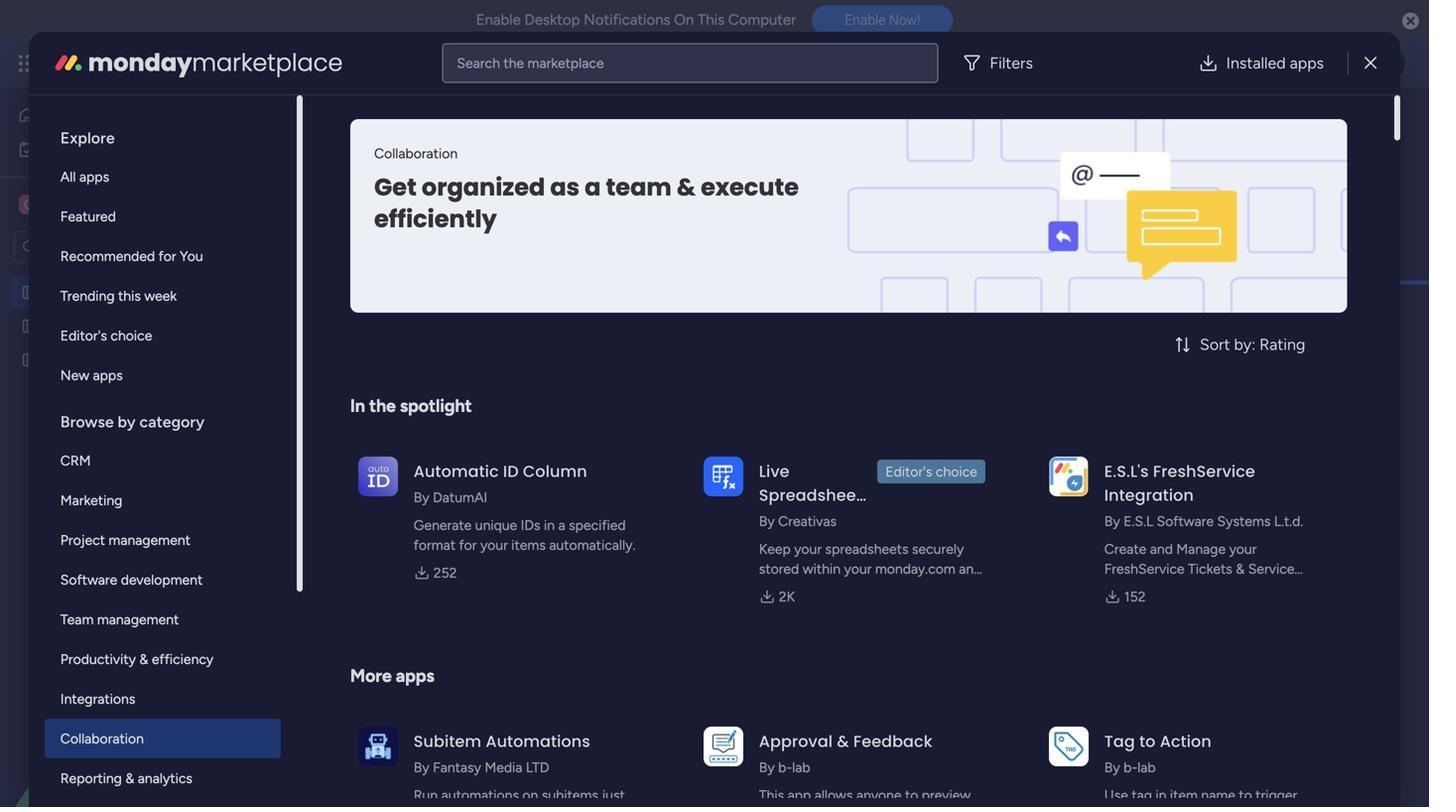 Task type: vqa. For each thing, say whether or not it's contained in the screenshot.
top Editor's
yes



Task type: describe. For each thing, give the bounding box(es) containing it.
this inside this app allows anyone to preview specific fields in your boards' item
[[759, 787, 785, 804]]

by creativas
[[759, 513, 837, 530]]

252
[[434, 565, 457, 581]]

learn more about this package of templates here: https://youtu.be/9x6_kyyrn_e
[[304, 150, 807, 167]]

anyone
[[857, 787, 902, 804]]

https://youtu.be/9x6_kyyrn_e
[[616, 150, 807, 167]]

actions
[[1155, 807, 1201, 807]]

collaboration for collaboration
[[60, 730, 144, 747]]

0 horizontal spatial this
[[698, 11, 725, 29]]

generate unique ids in a specified format for your items automatically.
[[414, 517, 636, 554]]

spreadsheet
[[759, 484, 863, 506]]

0 horizontal spatial on
[[438, 807, 454, 807]]

by inside subitem automations by fantasy media ltd
[[414, 759, 430, 776]]

website homepage redesign
[[47, 352, 224, 368]]

now!
[[890, 12, 921, 28]]

monday.com inside keep your spreadsheets securely stored within your monday.com and enjoy collaborative editing!
[[876, 561, 956, 577]]

freshservice inside create and manage your freshservice tickets & service requests from within monday.com
[[1105, 561, 1185, 577]]

package
[[443, 150, 495, 167]]

enable for enable now!
[[845, 12, 886, 28]]

w7
[[363, 392, 379, 405]]

& inside create and manage your freshservice tickets & service requests from within monday.com
[[1237, 561, 1246, 577]]

featured option
[[44, 197, 281, 236]]

software inside option
[[60, 571, 117, 588]]

in inside generate unique ids in a specified format for your items automatically.
[[544, 517, 555, 534]]

preview
[[922, 787, 971, 804]]

Search in workspace field
[[42, 236, 166, 259]]

management down recommended for you option
[[126, 284, 208, 301]]

lottie animation element
[[0, 607, 253, 807]]

generate
[[414, 517, 472, 534]]

this inside trending this week 'option'
[[118, 287, 141, 304]]

to inside this app allows anyone to preview specific fields in your boards' item
[[906, 787, 919, 804]]

editor's choice option
[[44, 316, 281, 356]]

workload inside button
[[464, 186, 523, 203]]

0 vertical spatial digital
[[302, 103, 401, 147]]

lab for tag
[[1138, 759, 1157, 776]]

1 horizontal spatial (dam)
[[727, 103, 828, 147]]

recommended for you option
[[44, 236, 281, 276]]

list box for creative assets
[[0, 272, 253, 645]]

app logo image for e.s.l's freshservice integration
[[1049, 457, 1089, 496]]

media
[[485, 759, 523, 776]]

map
[[1169, 741, 1209, 767]]

more dots image
[[520, 747, 534, 761]]

management inside option
[[109, 532, 191, 549]]

live spreadsheet s
[[759, 460, 863, 530]]

learn
[[304, 150, 338, 167]]

workspace image
[[19, 194, 39, 215]]

1 vertical spatial choice
[[936, 463, 978, 480]]

automatically.
[[549, 537, 636, 554]]

invite / 1
[[1299, 117, 1352, 134]]

apps for installed apps
[[1291, 54, 1325, 72]]

service
[[1249, 561, 1295, 577]]

Workload field
[[325, 312, 422, 338]]

browse
[[60, 413, 114, 431]]

-
[[395, 392, 400, 405]]

crm
[[60, 452, 91, 469]]

creative for creative assets
[[46, 195, 107, 214]]

chart
[[890, 312, 941, 338]]

creative for creative requests
[[47, 318, 99, 335]]

show board description image
[[842, 115, 866, 135]]

2k
[[779, 588, 796, 605]]

rating
[[1260, 335, 1306, 354]]

explore
[[60, 129, 115, 147]]

collaborative whiteboard button
[[538, 179, 719, 211]]

trending this week option
[[44, 276, 281, 316]]

choice inside option
[[111, 327, 152, 344]]

dapulse close image
[[1403, 11, 1420, 32]]

project management option
[[44, 520, 281, 560]]

team for team management
[[60, 611, 94, 628]]

workload inside field
[[330, 312, 417, 338]]

for inside generate unique ids in a specified format for your items automatically.
[[459, 537, 477, 554]]

create and manage your freshservice tickets & service requests from within monday.com
[[1105, 541, 1321, 597]]

online docs
[[731, 186, 807, 203]]

add view image
[[926, 187, 934, 202]]

installed apps button
[[1183, 43, 1341, 83]]

new asset
[[309, 239, 374, 256]]

to inside use tag in item name to trigger custom actions and streamline you
[[1240, 787, 1253, 804]]

dapulse x slim image
[[1366, 51, 1378, 75]]

monday marketplace
[[88, 46, 343, 79]]

and inside use tag in item name to trigger custom actions and streamline you
[[1204, 807, 1227, 807]]

help image
[[1301, 54, 1321, 73]]

1 vertical spatial editor's
[[886, 463, 933, 480]]

use tag in item name to trigger custom actions and streamline you
[[1105, 787, 1326, 807]]

files view
[[836, 186, 899, 203]]

john smith image
[[1374, 48, 1406, 79]]

collaborative
[[560, 186, 642, 203]]

& for analytics
[[125, 770, 134, 787]]

editor's inside option
[[60, 327, 107, 344]]

use
[[1105, 787, 1129, 804]]

collaborative whiteboard
[[560, 186, 719, 203]]

/ for 1
[[1337, 117, 1342, 134]]

specified
[[569, 517, 626, 534]]

app logo image for subitem automations
[[358, 727, 398, 766]]

enable now! button
[[812, 5, 954, 35]]

your down creativas
[[795, 541, 822, 558]]

tag
[[1105, 730, 1136, 753]]

management left see plans icon
[[200, 52, 309, 74]]

my work
[[46, 141, 98, 157]]

lottie animation image
[[0, 607, 253, 807]]

monday.com inside create and manage your freshservice tickets & service requests from within monday.com
[[1241, 580, 1321, 597]]

0 horizontal spatial marketplace
[[192, 46, 343, 79]]

stored
[[759, 561, 800, 577]]

project
[[60, 532, 105, 549]]

apps for more apps
[[396, 665, 435, 687]]

collaboration get organized as a team & execute efficiently
[[374, 145, 799, 236]]

recommended for you
[[60, 248, 203, 265]]

monday work management
[[88, 52, 309, 74]]

trigger
[[1256, 787, 1298, 804]]

public board image for digital asset management (dam)
[[21, 283, 40, 302]]

1
[[1346, 117, 1352, 134]]

my
[[46, 141, 65, 157]]

by:
[[1235, 335, 1256, 354]]

items!
[[457, 807, 496, 807]]

tickets
[[1189, 561, 1233, 577]]

integrations option
[[44, 679, 281, 719]]

/ for 2
[[1326, 186, 1331, 203]]

browse by category
[[60, 413, 205, 431]]

my work option
[[12, 133, 241, 165]]

the for search
[[504, 55, 524, 71]]

run automations on subitems just like on items!
[[414, 787, 625, 807]]

specific
[[759, 807, 808, 807]]

& for efficiency
[[139, 651, 148, 668]]

public board image
[[21, 317, 40, 336]]

0 horizontal spatial option
[[0, 275, 253, 279]]

lab for approval
[[793, 759, 811, 776]]

about
[[377, 150, 414, 167]]

systems
[[1218, 513, 1271, 530]]

new for new asset
[[309, 239, 338, 256]]

(dam) inside list box
[[211, 284, 252, 301]]

ltd
[[526, 759, 550, 776]]

and inside create and manage your freshservice tickets & service requests from within monday.com
[[1151, 541, 1174, 558]]

enable now!
[[845, 12, 921, 28]]

explore heading
[[44, 111, 281, 157]]

as
[[550, 171, 580, 204]]

by for tag
[[1105, 759, 1121, 776]]

approval
[[759, 730, 833, 753]]

search everything image
[[1257, 54, 1277, 73]]

of
[[499, 150, 512, 167]]

app
[[788, 787, 812, 804]]

you
[[180, 248, 203, 265]]

2
[[1335, 186, 1343, 203]]

asset inside button
[[341, 239, 374, 256]]

1 horizontal spatial digital asset management (dam)
[[302, 103, 828, 147]]

app logo image for tag to action
[[1049, 727, 1089, 766]]

create
[[1105, 541, 1147, 558]]

just
[[602, 787, 625, 804]]

more
[[342, 150, 374, 167]]

software inside e.s.l's freshservice integration by e.s.l software systems l.t.d.
[[1157, 513, 1215, 530]]

integrate
[[1058, 186, 1115, 203]]

e.s.l's
[[1105, 460, 1150, 483]]

invite
[[1299, 117, 1334, 134]]

e.s.l's freshservice integration by e.s.l software systems l.t.d.
[[1105, 460, 1304, 530]]

see plans image
[[329, 52, 347, 75]]

0 horizontal spatial asset
[[90, 284, 123, 301]]



Task type: locate. For each thing, give the bounding box(es) containing it.
creative inside the workspace selection element
[[46, 195, 107, 214]]

0 horizontal spatial (dam)
[[211, 284, 252, 301]]

crm option
[[44, 441, 281, 481]]

work for monday
[[160, 52, 196, 74]]

0 vertical spatial /
[[1337, 117, 1342, 134]]

lab inside approval & feedback by b-lab
[[793, 759, 811, 776]]

1 horizontal spatial option
[[696, 309, 774, 341]]

12
[[382, 392, 393, 405]]

0 vertical spatial software
[[1157, 513, 1215, 530]]

b- inside 'tag to action by b-lab'
[[1124, 759, 1138, 776]]

asset up the package
[[409, 103, 493, 147]]

enable inside button
[[845, 12, 886, 28]]

your inside generate unique ids in a specified format for your items automatically.
[[481, 537, 508, 554]]

apps inside button
[[1291, 54, 1325, 72]]

a for as
[[585, 171, 601, 204]]

activity button
[[1160, 109, 1254, 141]]

w7   12 - 18
[[363, 392, 414, 405]]

1 vertical spatial workload
[[330, 312, 417, 338]]

collaboration inside option
[[60, 730, 144, 747]]

datumai
[[433, 489, 488, 506]]

0 vertical spatial editor's
[[60, 327, 107, 344]]

0 vertical spatial on
[[523, 787, 539, 804]]

0 horizontal spatial choice
[[111, 327, 152, 344]]

1 vertical spatial a
[[559, 517, 566, 534]]

this
[[698, 11, 725, 29], [759, 787, 785, 804]]

asset up 'creative requests'
[[90, 284, 123, 301]]

enable for enable desktop notifications on this computer
[[476, 11, 521, 29]]

digital asset management (dam) down recommended for you option
[[47, 284, 252, 301]]

2 public board image from the top
[[21, 351, 40, 369]]

workload down of
[[464, 186, 523, 203]]

in right tag on the right bottom
[[1156, 787, 1167, 804]]

the right in
[[369, 395, 396, 417]]

whiteboard
[[645, 186, 719, 203]]

creative down all apps
[[46, 195, 107, 214]]

2 lab from the left
[[1138, 759, 1157, 776]]

freshservice up requests
[[1105, 561, 1185, 577]]

v2 v sign image
[[498, 448, 514, 472]]

notifications
[[584, 11, 671, 29]]

& down https://youtu.be/9x6_kyyrn_e
[[677, 171, 696, 204]]

editor's choice up homepage
[[60, 327, 152, 344]]

id
[[503, 460, 519, 483]]

app logo image left live
[[704, 457, 744, 496]]

0 horizontal spatial and
[[960, 561, 983, 577]]

for left the you in the left of the page
[[159, 248, 176, 265]]

1 horizontal spatial collaboration
[[374, 145, 458, 162]]

creative inside list box
[[47, 318, 99, 335]]

assets
[[111, 195, 157, 214]]

2 vertical spatial asset
[[90, 284, 123, 301]]

a right "as"
[[585, 171, 601, 204]]

1 horizontal spatial new
[[309, 239, 338, 256]]

0 horizontal spatial b-
[[779, 759, 793, 776]]

for down generate
[[459, 537, 477, 554]]

the right search at left
[[504, 55, 524, 71]]

management
[[200, 52, 309, 74], [501, 103, 719, 147], [126, 284, 208, 301], [109, 532, 191, 549], [97, 611, 179, 628]]

templates
[[515, 150, 578, 167]]

a inside generate unique ids in a specified format for your items automatically.
[[559, 517, 566, 534]]

editor's choice inside option
[[60, 327, 152, 344]]

to up streamline
[[1240, 787, 1253, 804]]

and down securely
[[960, 561, 983, 577]]

option
[[0, 275, 253, 279], [696, 309, 774, 341]]

choice up securely
[[936, 463, 978, 480]]

& inside collaboration get organized as a team & execute efficiently
[[677, 171, 696, 204]]

a for in
[[559, 517, 566, 534]]

by for approval
[[759, 759, 775, 776]]

monday.com up editing!
[[876, 561, 956, 577]]

1 enable from the left
[[476, 11, 521, 29]]

1 vertical spatial freshservice
[[1105, 561, 1185, 577]]

management up development
[[109, 532, 191, 549]]

1 vertical spatial new
[[60, 367, 89, 384]]

0 horizontal spatial editor's
[[60, 327, 107, 344]]

management up here:
[[501, 103, 719, 147]]

on down 'ltd'
[[523, 787, 539, 804]]

1 horizontal spatial work
[[160, 52, 196, 74]]

work for my
[[68, 141, 98, 157]]

and right create
[[1151, 541, 1174, 558]]

monday for monday marketplace
[[88, 46, 192, 79]]

apps right the search everything icon
[[1291, 54, 1325, 72]]

freshservice up integration
[[1154, 460, 1256, 483]]

1 vertical spatial and
[[960, 561, 983, 577]]

1 horizontal spatial the
[[504, 55, 524, 71]]

list box for monday
[[44, 111, 281, 807]]

a right ids
[[559, 517, 566, 534]]

collaboration
[[374, 145, 458, 162], [60, 730, 144, 747]]

0 horizontal spatial a
[[559, 517, 566, 534]]

your
[[481, 537, 508, 554], [795, 541, 822, 558], [1230, 541, 1258, 558], [845, 561, 872, 577], [863, 807, 891, 807]]

by down approval
[[759, 759, 775, 776]]

reporting & analytics
[[60, 770, 193, 787]]

1 horizontal spatial marketplace
[[528, 55, 604, 71]]

0 vertical spatial in
[[544, 517, 555, 534]]

unique
[[475, 517, 518, 534]]

1 more dots image from the left
[[800, 747, 814, 761]]

your down systems
[[1230, 541, 1258, 558]]

in inside this app allows anyone to preview specific fields in your boards' item
[[849, 807, 860, 807]]

0 horizontal spatial work
[[68, 141, 98, 157]]

this right about
[[417, 150, 440, 167]]

on right like on the bottom left of page
[[438, 807, 454, 807]]

Digital asset management (DAM) field
[[297, 103, 833, 147]]

1 vertical spatial asset
[[341, 239, 374, 256]]

team down the package
[[427, 186, 461, 203]]

app logo image
[[358, 457, 398, 496], [704, 457, 744, 496], [1049, 457, 1089, 496], [358, 727, 398, 766], [704, 727, 744, 766], [1049, 727, 1089, 766]]

editor's choice
[[60, 327, 152, 344], [886, 463, 978, 480]]

requests
[[1105, 580, 1163, 597]]

team workload button
[[413, 179, 538, 211]]

1 horizontal spatial digital
[[302, 103, 401, 147]]

by inside 'tag to action by b-lab'
[[1105, 759, 1121, 776]]

lab down approval
[[793, 759, 811, 776]]

(dam) right week
[[211, 284, 252, 301]]

collaborative
[[797, 580, 877, 597]]

by inside automatic id column by datumai
[[414, 489, 430, 506]]

app logo image left "e.s.l's"
[[1049, 457, 1089, 496]]

0 vertical spatial monday.com
[[876, 561, 956, 577]]

keep your spreadsheets securely stored within your monday.com and enjoy collaborative editing!
[[759, 541, 983, 597]]

0 horizontal spatial software
[[60, 571, 117, 588]]

freshservice inside e.s.l's freshservice integration by e.s.l software systems l.t.d.
[[1154, 460, 1256, 483]]

workspace selection element
[[19, 193, 160, 216]]

by down tag
[[1105, 759, 1121, 776]]

& left 'efficiency'
[[139, 651, 148, 668]]

list box
[[44, 111, 281, 807], [0, 272, 253, 645]]

b- inside approval & feedback by b-lab
[[779, 759, 793, 776]]

0 horizontal spatial workload
[[330, 312, 417, 338]]

by for automatic
[[414, 489, 430, 506]]

0 vertical spatial option
[[0, 275, 253, 279]]

0 vertical spatial digital asset management (dam)
[[302, 103, 828, 147]]

subitem
[[414, 730, 482, 753]]

1 horizontal spatial /
[[1337, 117, 1342, 134]]

by for e.s.l's
[[1105, 513, 1121, 530]]

2 more dots image from the left
[[1080, 747, 1094, 761]]

1 horizontal spatial for
[[459, 537, 477, 554]]

0 horizontal spatial digital asset management (dam)
[[47, 284, 252, 301]]

your down 'anyone'
[[863, 807, 891, 807]]

0 vertical spatial this
[[698, 11, 725, 29]]

list box containing explore
[[44, 111, 281, 807]]

0 vertical spatial team
[[427, 186, 461, 203]]

main table button
[[301, 179, 413, 211]]

digital
[[302, 103, 401, 147], [47, 284, 86, 301]]

tag
[[1132, 787, 1153, 804]]

new for new apps
[[60, 367, 89, 384]]

by inside approval & feedback by b-lab
[[759, 759, 775, 776]]

redesign
[[171, 352, 224, 368]]

1 vertical spatial digital asset management (dam)
[[47, 284, 252, 301]]

2 horizontal spatial asset
[[409, 103, 493, 147]]

1 vertical spatial creative
[[47, 318, 99, 335]]

new asset button
[[301, 232, 382, 263]]

automate / 2
[[1260, 186, 1343, 203]]

1 horizontal spatial enable
[[845, 12, 886, 28]]

by inside e.s.l's freshservice integration by e.s.l software systems l.t.d.
[[1105, 513, 1121, 530]]

new up browse
[[60, 367, 89, 384]]

2 enable from the left
[[845, 12, 886, 28]]

enable left now!
[[845, 12, 886, 28]]

app logo image for approval & feedback
[[704, 727, 744, 766]]

countdown
[[890, 741, 996, 767]]

app logo image left subitem
[[358, 727, 398, 766]]

1 vertical spatial within
[[1199, 580, 1238, 597]]

Chart field
[[885, 312, 946, 338]]

& right tickets
[[1237, 561, 1246, 577]]

1 horizontal spatial asset
[[341, 239, 374, 256]]

more apps
[[350, 665, 435, 687]]

monday.com down service
[[1241, 580, 1321, 597]]

by left the e.s.l
[[1105, 513, 1121, 530]]

0 vertical spatial the
[[504, 55, 524, 71]]

monday.com
[[876, 561, 956, 577], [1241, 580, 1321, 597]]

0 horizontal spatial within
[[803, 561, 841, 577]]

0 vertical spatial public board image
[[21, 283, 40, 302]]

1 vertical spatial software
[[60, 571, 117, 588]]

new down main
[[309, 239, 338, 256]]

editor's up securely
[[886, 463, 933, 480]]

a inside collaboration get organized as a team & execute efficiently
[[585, 171, 601, 204]]

team inside option
[[60, 611, 94, 628]]

b- down approval
[[779, 759, 793, 776]]

subitem automations by fantasy media ltd
[[414, 730, 591, 776]]

browse by category heading
[[44, 395, 281, 441]]

0 horizontal spatial in
[[544, 517, 555, 534]]

1 horizontal spatial software
[[1157, 513, 1215, 530]]

1 vertical spatial in
[[1156, 787, 1167, 804]]

your inside this app allows anyone to preview specific fields in your boards' item
[[863, 807, 891, 807]]

& inside approval & feedback by b-lab
[[837, 730, 850, 753]]

main table
[[332, 186, 398, 203]]

column
[[523, 460, 588, 483]]

marketing option
[[44, 481, 281, 520]]

1 horizontal spatial workload
[[464, 186, 523, 203]]

team management option
[[44, 600, 281, 640]]

lab inside 'tag to action by b-lab'
[[1138, 759, 1157, 776]]

your down unique
[[481, 537, 508, 554]]

/ inside button
[[1337, 117, 1342, 134]]

live
[[759, 460, 790, 483]]

monday for monday work management
[[88, 52, 156, 74]]

this inside learn more about this package of templates here: https://youtu.be/9x6_kyyrn_e button
[[417, 150, 440, 167]]

1 vertical spatial editor's choice
[[886, 463, 978, 480]]

app logo image left approval
[[704, 727, 744, 766]]

0 vertical spatial workload
[[464, 186, 523, 203]]

integrate button
[[1025, 174, 1217, 215]]

collaboration down integrations
[[60, 730, 144, 747]]

digital up 'creative requests'
[[47, 284, 86, 301]]

editor's up website
[[60, 327, 107, 344]]

banner logo image
[[961, 119, 1324, 313]]

0 horizontal spatial digital
[[47, 284, 86, 301]]

from
[[1166, 580, 1196, 597]]

and inside keep your spreadsheets securely stored within your monday.com and enjoy collaborative editing!
[[960, 561, 983, 577]]

1 horizontal spatial choice
[[936, 463, 978, 480]]

public board image down public board image at the left of page
[[21, 351, 40, 369]]

all apps option
[[44, 157, 281, 197]]

software
[[1157, 513, 1215, 530], [60, 571, 117, 588]]

digital asset management (dam) up learn more about this package of templates here: https://youtu.be/9x6_kyyrn_e
[[302, 103, 828, 147]]

0 horizontal spatial /
[[1326, 186, 1331, 203]]

files
[[836, 186, 864, 203]]

manage
[[1177, 541, 1227, 558]]

learn more about this package of templates here: https://youtu.be/9x6_kyyrn_e button
[[301, 147, 879, 171]]

asset
[[409, 103, 493, 147], [341, 239, 374, 256], [90, 284, 123, 301]]

0 horizontal spatial monday.com
[[876, 561, 956, 577]]

1 horizontal spatial b-
[[1124, 759, 1138, 776]]

digital asset management (dam) inside list box
[[47, 284, 252, 301]]

0 vertical spatial editor's choice
[[60, 327, 152, 344]]

more dots image left tag
[[1080, 747, 1094, 761]]

in inside use tag in item name to trigger custom actions and streamline you
[[1156, 787, 1167, 804]]

development
[[121, 571, 203, 588]]

c
[[24, 196, 34, 213]]

public board image for website homepage redesign
[[21, 351, 40, 369]]

collaboration up get
[[374, 145, 458, 162]]

/ left '2'
[[1326, 186, 1331, 203]]

new inside option
[[60, 367, 89, 384]]

in
[[350, 395, 365, 417]]

0 vertical spatial freshservice
[[1154, 460, 1256, 483]]

1 vertical spatial option
[[696, 309, 774, 341]]

(dam) up 'execute'
[[727, 103, 828, 147]]

new apps
[[60, 367, 123, 384]]

securely
[[913, 541, 965, 558]]

0 vertical spatial this
[[417, 150, 440, 167]]

0 vertical spatial for
[[159, 248, 176, 265]]

spreadsheets
[[826, 541, 909, 558]]

0 horizontal spatial for
[[159, 248, 176, 265]]

creative
[[46, 195, 107, 214], [47, 318, 99, 335]]

team up productivity
[[60, 611, 94, 628]]

by up generate
[[414, 489, 430, 506]]

monday marketplace image
[[52, 47, 84, 79]]

software up manage
[[1157, 513, 1215, 530]]

0 vertical spatial within
[[803, 561, 841, 577]]

more
[[350, 665, 392, 687]]

2 b- from the left
[[1124, 759, 1138, 776]]

new inside button
[[309, 239, 338, 256]]

1 horizontal spatial monday.com
[[1241, 580, 1321, 597]]

1 vertical spatial on
[[438, 807, 454, 807]]

0 horizontal spatial team
[[60, 611, 94, 628]]

1 horizontal spatial this
[[417, 150, 440, 167]]

lab up tag on the right bottom
[[1138, 759, 1157, 776]]

1 vertical spatial public board image
[[21, 351, 40, 369]]

1 horizontal spatial within
[[1199, 580, 1238, 597]]

my work link
[[12, 133, 241, 165]]

to right tag
[[1140, 730, 1156, 753]]

monday marketplace image
[[1209, 54, 1228, 73]]

1 horizontal spatial lab
[[1138, 759, 1157, 776]]

1 horizontal spatial editor's choice
[[886, 463, 978, 480]]

software down project
[[60, 571, 117, 588]]

0 horizontal spatial to
[[906, 787, 919, 804]]

this right on
[[698, 11, 725, 29]]

1 horizontal spatial a
[[585, 171, 601, 204]]

public board image
[[21, 283, 40, 302], [21, 351, 40, 369]]

1 horizontal spatial on
[[523, 787, 539, 804]]

0 horizontal spatial collaboration
[[60, 730, 144, 747]]

select product image
[[18, 54, 38, 73]]

in right ids
[[544, 517, 555, 534]]

Countdown field
[[885, 741, 1001, 767]]

l.t.d.
[[1275, 513, 1304, 530]]

b- for tag
[[1124, 759, 1138, 776]]

app logo image down in
[[358, 457, 398, 496]]

digital up more
[[302, 103, 401, 147]]

productivity & efficiency option
[[44, 640, 281, 679]]

here:
[[581, 150, 612, 167]]

workload
[[464, 186, 523, 203], [330, 312, 417, 338]]

to up boards'
[[906, 787, 919, 804]]

view
[[868, 186, 899, 203]]

more dots image
[[800, 747, 814, 761], [1080, 747, 1094, 761]]

installed
[[1227, 54, 1287, 72]]

1 horizontal spatial in
[[849, 807, 860, 807]]

map region
[[1135, 779, 1397, 807]]

this up requests
[[118, 287, 141, 304]]

within inside create and manage your freshservice tickets & service requests from within monday.com
[[1199, 580, 1238, 597]]

team inside button
[[427, 186, 461, 203]]

1 horizontal spatial more dots image
[[1080, 747, 1094, 761]]

1 vertical spatial the
[[369, 395, 396, 417]]

app logo image for automatic id column
[[358, 457, 398, 496]]

automatic
[[414, 460, 499, 483]]

more dots image up app
[[800, 747, 814, 761]]

by up "run"
[[414, 759, 430, 776]]

work up explore heading
[[160, 52, 196, 74]]

0 vertical spatial and
[[1151, 541, 1174, 558]]

2 horizontal spatial in
[[1156, 787, 1167, 804]]

add to favorites image
[[876, 115, 896, 135]]

collaboration for collaboration get organized as a team & execute efficiently
[[374, 145, 458, 162]]

work up all apps
[[68, 141, 98, 157]]

within down tickets
[[1199, 580, 1238, 597]]

featured
[[60, 208, 116, 225]]

apps right all
[[79, 168, 109, 185]]

creative down "trending"
[[47, 318, 99, 335]]

trending
[[60, 287, 115, 304]]

asset down the main table button
[[341, 239, 374, 256]]

approval & feedback by b-lab
[[759, 730, 933, 776]]

in down allows
[[849, 807, 860, 807]]

your inside create and manage your freshservice tickets & service requests from within monday.com
[[1230, 541, 1258, 558]]

search the marketplace
[[457, 55, 604, 71]]

enable up search at left
[[476, 11, 521, 29]]

collaboration option
[[44, 719, 281, 759]]

2 horizontal spatial to
[[1240, 787, 1253, 804]]

/ left 1
[[1337, 117, 1342, 134]]

feedback
[[854, 730, 933, 753]]

management inside option
[[97, 611, 179, 628]]

1 b- from the left
[[779, 759, 793, 776]]

1 vertical spatial (dam)
[[211, 284, 252, 301]]

management up productivity & efficiency
[[97, 611, 179, 628]]

work inside option
[[68, 141, 98, 157]]

efficiently
[[374, 203, 497, 236]]

collaboration inside collaboration get organized as a team & execute efficiently
[[374, 145, 458, 162]]

1 vertical spatial monday.com
[[1241, 580, 1321, 597]]

reporting & analytics option
[[44, 759, 281, 798]]

& left the analytics
[[125, 770, 134, 787]]

apps for new apps
[[93, 367, 123, 384]]

software development
[[60, 571, 203, 588]]

fields
[[812, 807, 845, 807]]

within inside keep your spreadsheets securely stored within your monday.com and enjoy collaborative editing!
[[803, 561, 841, 577]]

0 horizontal spatial the
[[369, 395, 396, 417]]

to inside 'tag to action by b-lab'
[[1140, 730, 1156, 753]]

computer
[[729, 11, 797, 29]]

b- down tag
[[1124, 759, 1138, 776]]

files view button
[[821, 179, 914, 211]]

search
[[457, 55, 500, 71]]

1 lab from the left
[[793, 759, 811, 776]]

& for feedback
[[837, 730, 850, 753]]

public board image up public board image at the left of page
[[21, 283, 40, 302]]

by up keep
[[759, 513, 775, 530]]

& right approval
[[837, 730, 850, 753]]

automations
[[442, 787, 519, 804]]

1 horizontal spatial to
[[1140, 730, 1156, 753]]

activity
[[1168, 117, 1216, 134]]

the for in
[[369, 395, 396, 417]]

your down the spreadsheets
[[845, 561, 872, 577]]

editor's choice up securely
[[886, 463, 978, 480]]

filters button
[[955, 43, 1050, 83]]

sort by: rating
[[1201, 335, 1306, 354]]

1 vertical spatial collaboration
[[60, 730, 144, 747]]

1 horizontal spatial editor's
[[886, 463, 933, 480]]

new apps option
[[44, 356, 281, 395]]

2 vertical spatial and
[[1204, 807, 1227, 807]]

1 vertical spatial this
[[118, 287, 141, 304]]

team for team workload
[[427, 186, 461, 203]]

within up the collaborative
[[803, 561, 841, 577]]

1 horizontal spatial this
[[759, 787, 785, 804]]

work
[[160, 52, 196, 74], [68, 141, 98, 157]]

this
[[417, 150, 440, 167], [118, 287, 141, 304]]

(dam)
[[727, 103, 828, 147], [211, 284, 252, 301]]

Map field
[[1164, 741, 1214, 767]]

1 public board image from the top
[[21, 283, 40, 302]]

s
[[759, 508, 768, 530]]

list box containing digital asset management (dam)
[[0, 272, 253, 645]]

app logo image left tag
[[1049, 727, 1089, 766]]

software development option
[[44, 560, 281, 600]]

0 vertical spatial work
[[160, 52, 196, 74]]

apps right more
[[396, 665, 435, 687]]

0 vertical spatial new
[[309, 239, 338, 256]]

online docs button
[[716, 179, 821, 211]]

apps down 'creative requests'
[[93, 367, 123, 384]]

choice up homepage
[[111, 327, 152, 344]]

on
[[675, 11, 694, 29]]

workload up w7
[[330, 312, 417, 338]]

b- for approval
[[779, 759, 793, 776]]

1 horizontal spatial and
[[1151, 541, 1174, 558]]

for inside option
[[159, 248, 176, 265]]

online
[[731, 186, 772, 203]]

0 horizontal spatial more dots image
[[800, 747, 814, 761]]

2 horizontal spatial and
[[1204, 807, 1227, 807]]

team
[[427, 186, 461, 203], [60, 611, 94, 628]]

trending this week
[[60, 287, 177, 304]]

Numbers field
[[325, 741, 418, 767]]

creative requests
[[47, 318, 157, 335]]

this up the "specific"
[[759, 787, 785, 804]]

apps for all apps
[[79, 168, 109, 185]]

and down the "name"
[[1204, 807, 1227, 807]]

digital inside list box
[[47, 284, 86, 301]]



